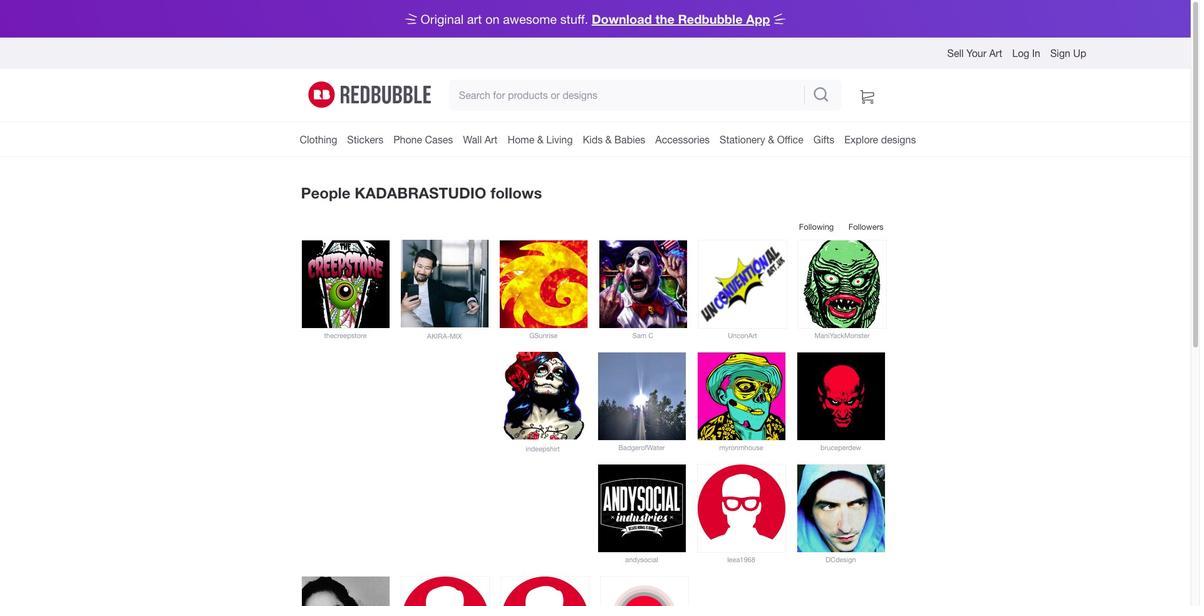 Task type: locate. For each thing, give the bounding box(es) containing it.
art right your
[[990, 47, 1003, 59]]

2 horizontal spatial &
[[768, 134, 775, 145]]

r
[[309, 75, 335, 109]]

designs
[[881, 134, 916, 145]]

phone
[[394, 134, 422, 145]]

& inside home & living link
[[537, 134, 544, 145]]

1 horizontal spatial art
[[990, 47, 1003, 59]]

download the redbubble app link
[[592, 11, 770, 26]]

explore designs
[[845, 134, 916, 145]]

unconart link
[[728, 332, 757, 339]]

redbubble
[[678, 11, 743, 26]]

sign up link
[[1051, 47, 1087, 59]]

clothing
[[300, 134, 337, 145]]

sam c link
[[633, 332, 654, 339]]

indeepshirt
[[526, 445, 560, 453]]

follows
[[491, 184, 542, 202]]

None search field
[[449, 79, 842, 111]]

cases
[[425, 134, 453, 145]]

thecreepstore image
[[302, 240, 389, 328]]

0 horizontal spatial art
[[485, 134, 498, 145]]

thecreepstore
[[324, 332, 367, 339]]

akira-
[[427, 333, 450, 341]]

black rainbow image
[[601, 577, 688, 607]]

maniyackmonster link
[[815, 332, 870, 339]]

wall art link
[[458, 122, 503, 157]]

1 horizontal spatial &
[[606, 134, 612, 145]]

thecreepstore link
[[324, 332, 367, 339]]

log
[[1013, 47, 1030, 59]]

myronmhouse
[[720, 444, 764, 452]]

& right kids
[[606, 134, 612, 145]]

art
[[990, 47, 1003, 59], [485, 134, 498, 145]]

durananthony image
[[401, 577, 489, 607]]

following
[[799, 222, 834, 232]]

b
[[341, 79, 431, 106]]

myronmhouse link
[[720, 444, 764, 452]]

wall art
[[463, 134, 498, 145]]

1 & from the left
[[537, 134, 544, 145]]

explore
[[845, 134, 879, 145]]

original art on awesome stuff. download the redbubble app
[[421, 11, 770, 26]]

sam c image
[[599, 240, 687, 328]]

badgerofwater
[[619, 444, 665, 452]]

gifts link
[[809, 122, 840, 157]]

menu bar
[[295, 122, 921, 157]]

& left 'office'
[[768, 134, 775, 145]]

stickers link
[[342, 122, 389, 157]]

3 & from the left
[[768, 134, 775, 145]]

&
[[537, 134, 544, 145], [606, 134, 612, 145], [768, 134, 775, 145]]

home
[[508, 134, 535, 145]]

sign up
[[1051, 47, 1087, 59]]

living
[[547, 134, 573, 145]]

dcdesign link
[[826, 556, 856, 564]]

stationery & office
[[720, 134, 804, 145]]

kids & babies link
[[578, 122, 651, 157]]

accessories
[[656, 134, 710, 145]]

0 vertical spatial art
[[990, 47, 1003, 59]]

gsunrise image
[[500, 240, 587, 328]]

on
[[486, 12, 500, 26]]

office
[[777, 134, 804, 145]]

home & living
[[508, 134, 573, 145]]

stuff.
[[561, 12, 588, 26]]

art inside wall art link
[[485, 134, 498, 145]]

badgerofwater link
[[619, 444, 665, 452]]

art right "wall"
[[485, 134, 498, 145]]

& left living
[[537, 134, 544, 145]]

art
[[467, 12, 482, 26]]

original
[[421, 12, 464, 26]]

followers
[[849, 222, 884, 232]]

2 & from the left
[[606, 134, 612, 145]]

bruceperdew
[[821, 444, 861, 452]]

maniyackmonster image
[[799, 240, 886, 328]]

& inside kids & babies link
[[606, 134, 612, 145]]

& inside stationery & office link
[[768, 134, 775, 145]]

akira-mix link
[[427, 333, 462, 341]]

1 vertical spatial art
[[485, 134, 498, 145]]

stationery & office link
[[715, 122, 809, 157]]

0 horizontal spatial &
[[537, 134, 544, 145]]

gsunrise link
[[529, 332, 558, 339]]

stickers
[[347, 134, 384, 145]]

leea1968 link
[[728, 556, 756, 564]]

& for living
[[537, 134, 544, 145]]

menu bar containing clothing
[[295, 122, 921, 157]]

akira-mix
[[427, 333, 462, 341]]

the
[[656, 11, 675, 26]]

sell
[[948, 47, 964, 59]]

babies
[[615, 134, 646, 145]]

mix
[[450, 333, 462, 341]]



Task type: describe. For each thing, give the bounding box(es) containing it.
maniyackmonster
[[815, 332, 870, 339]]

r b
[[309, 75, 431, 109]]

log in
[[1013, 47, 1041, 59]]

sign
[[1051, 47, 1071, 59]]

followers link
[[843, 220, 890, 236]]

home & living link
[[503, 122, 578, 157]]

wall
[[463, 134, 482, 145]]

log in link
[[1013, 47, 1041, 59]]

malvada image
[[501, 577, 589, 607]]

in
[[1033, 47, 1041, 59]]

Search search field
[[449, 79, 802, 111]]

sell your art
[[948, 47, 1003, 59]]

stationery
[[720, 134, 765, 145]]

unconart
[[728, 332, 757, 339]]

sam c
[[633, 332, 654, 339]]

badgerofwater image
[[598, 353, 686, 440]]

up
[[1074, 47, 1087, 59]]

people kadabrastudio follows
[[301, 184, 542, 202]]

sell your art link
[[948, 47, 1003, 59]]

download
[[592, 11, 652, 26]]

& for office
[[768, 134, 775, 145]]

indeepshirt link
[[526, 445, 560, 453]]

leea1968
[[728, 556, 756, 564]]

gsunrise
[[529, 332, 558, 339]]

dcdesign image
[[797, 465, 885, 553]]

lolo flores image
[[302, 577, 389, 607]]

andysocial
[[625, 556, 658, 564]]

art inside sell your art link
[[990, 47, 1003, 59]]

akira mix image
[[401, 240, 488, 328]]

myronmhouse image
[[698, 353, 785, 440]]

indeepshirt image
[[499, 352, 587, 440]]

bruceperdew link
[[821, 444, 861, 452]]

c
[[649, 332, 654, 339]]

awesome
[[503, 12, 557, 26]]

unconart image
[[699, 240, 787, 328]]

cart image
[[861, 86, 874, 104]]

your
[[967, 47, 987, 59]]

sam
[[633, 332, 647, 339]]

phone cases link
[[389, 122, 458, 157]]

people
[[301, 184, 351, 202]]

kids & babies
[[583, 134, 646, 145]]

clothing link
[[295, 122, 342, 157]]

kadabrastudio
[[355, 184, 487, 202]]

app
[[746, 11, 770, 26]]

kids
[[583, 134, 603, 145]]

following link
[[793, 220, 840, 236]]

explore designs link
[[840, 122, 921, 157]]

andysocial image
[[598, 465, 686, 553]]

gifts
[[814, 134, 835, 145]]

& for babies
[[606, 134, 612, 145]]

bruceperdew image
[[797, 353, 885, 440]]

phone cases
[[394, 134, 453, 145]]

dcdesign
[[826, 556, 856, 564]]

leea1968 image
[[698, 465, 785, 553]]

andysocial link
[[625, 556, 658, 564]]

accessories link
[[651, 122, 715, 157]]



Task type: vqa. For each thing, say whether or not it's contained in the screenshot.
Shop associated with Argentina 78
no



